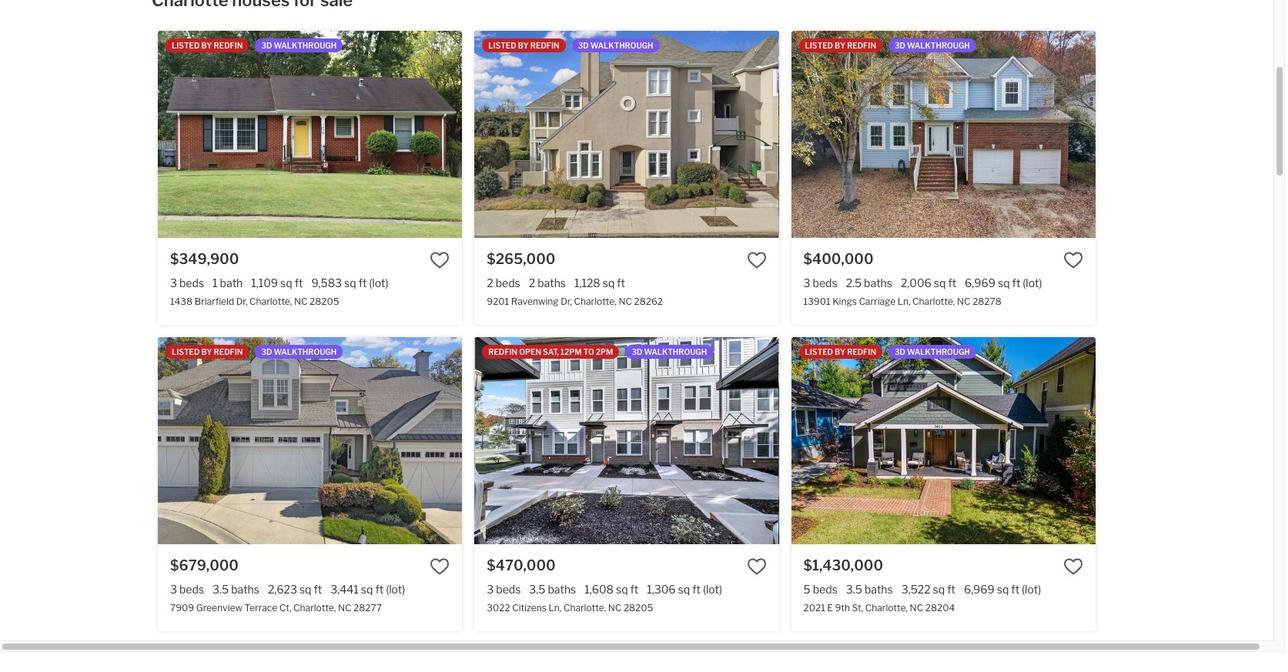 Task type: vqa. For each thing, say whether or not it's contained in the screenshot.
'Redfin Pinterest' image
no



Task type: describe. For each thing, give the bounding box(es) containing it.
28278
[[973, 296, 1002, 307]]

3d walkthrough for $349,900
[[262, 41, 337, 50]]

listed for $349,900
[[172, 41, 200, 50]]

0 horizontal spatial ln,
[[549, 602, 562, 614]]

1 horizontal spatial ln,
[[898, 296, 911, 307]]

$1,430,000
[[804, 558, 884, 574]]

1,608 sq ft
[[585, 583, 639, 596]]

listed for $1,430,000
[[806, 347, 834, 357]]

sq right 1,128
[[603, 276, 615, 289]]

3 beds for $679,000
[[170, 583, 204, 596]]

(lot) for $470,000
[[703, 583, 723, 596]]

sq right 1,109
[[281, 276, 293, 289]]

walkthrough for $470,000
[[644, 347, 707, 357]]

1,306
[[647, 583, 676, 596]]

$349,900
[[170, 251, 239, 267]]

baths for $1,430,000
[[865, 583, 893, 596]]

favorite button checkbox for $470,000
[[747, 557, 767, 577]]

dr, for $265,000
[[561, 296, 572, 307]]

briarfield
[[195, 296, 234, 307]]

nc down 3,522
[[910, 602, 924, 614]]

2 photo of 9201 ravenwing dr, charlotte, nc 28262 image from the left
[[779, 31, 1084, 238]]

2.5 baths
[[846, 276, 893, 289]]

redfin for $400,000
[[848, 41, 877, 50]]

3 beds for $470,000
[[487, 583, 521, 596]]

3d for $1,430,000
[[895, 347, 906, 357]]

baths for $265,000
[[538, 276, 566, 289]]

3,441
[[331, 583, 359, 596]]

bath
[[220, 276, 243, 289]]

favorite button image for $470,000
[[747, 557, 767, 577]]

redfin for $349,900
[[214, 41, 243, 50]]

28205 for $349,900
[[310, 296, 339, 307]]

6,969 for $400,000
[[965, 276, 996, 289]]

sq right 1,608
[[616, 583, 628, 596]]

listed for $679,000
[[172, 347, 200, 357]]

walkthrough for $679,000
[[274, 347, 337, 357]]

3d for $470,000
[[632, 347, 643, 357]]

2 baths
[[529, 276, 566, 289]]

nc left "28262"
[[619, 296, 633, 307]]

6,969 sq ft (lot) for $400,000
[[965, 276, 1043, 289]]

$470,000
[[487, 558, 556, 574]]

3d walkthrough for $265,000
[[578, 41, 654, 50]]

listed for $265,000
[[489, 41, 517, 50]]

9201
[[487, 296, 509, 307]]

walkthrough for $1,430,000
[[908, 347, 971, 357]]

1438
[[170, 296, 193, 307]]

3d walkthrough for $470,000
[[632, 347, 707, 357]]

3,441 sq ft (lot)
[[331, 583, 405, 596]]

(lot) for $679,000
[[386, 583, 405, 596]]

baths for $400,000
[[865, 276, 893, 289]]

2pm
[[596, 347, 614, 357]]

3 beds for $400,000
[[804, 276, 838, 289]]

walkthrough for $265,000
[[591, 41, 654, 50]]

charlotte, down 2,006 sq ft
[[913, 296, 956, 307]]

baths for $679,000
[[231, 583, 260, 596]]

3 for $679,000
[[170, 583, 177, 596]]

nc down 1,109 sq ft
[[294, 296, 308, 307]]

3.5 baths for $470,000
[[530, 583, 576, 596]]

kings
[[833, 296, 857, 307]]

1
[[213, 276, 218, 289]]

ravenwing
[[511, 296, 559, 307]]

$679,000
[[170, 558, 239, 574]]

3d for $265,000
[[578, 41, 589, 50]]

by for $679,000
[[201, 347, 212, 357]]

28204
[[926, 602, 955, 614]]

ct,
[[280, 602, 292, 614]]

1 photo of 2021 e 9th st, charlotte, nc 28204 image from the left
[[792, 337, 1096, 544]]

2021
[[804, 602, 826, 614]]

3 for $349,900
[[170, 276, 177, 289]]

walkthrough for $400,000
[[908, 41, 971, 50]]

3d for $400,000
[[895, 41, 906, 50]]

redfin for $265,000
[[531, 41, 560, 50]]

nc down 1,608 sq ft
[[608, 602, 622, 614]]

2.5
[[846, 276, 862, 289]]

1 photo of 3022 citizens ln, charlotte, nc 28205 image from the left
[[475, 337, 779, 544]]

3022 citizens ln, charlotte, nc 28205
[[487, 602, 654, 614]]

7909 greenview terrace ct, charlotte, nc 28277
[[170, 602, 382, 614]]

3.5 for $470,000
[[530, 583, 546, 596]]

2 photo of 2021 e 9th st, charlotte, nc 28204 image from the left
[[1096, 337, 1286, 544]]

baths for $470,000
[[548, 583, 576, 596]]

13901 kings carriage ln, charlotte, nc 28278
[[804, 296, 1002, 307]]

sq up 28278
[[999, 276, 1010, 289]]

favorite button checkbox for $400,000
[[1064, 250, 1084, 270]]

walkthrough for $349,900
[[274, 41, 337, 50]]

9201 ravenwing dr, charlotte, nc 28262
[[487, 296, 663, 307]]

28277
[[354, 602, 382, 614]]

3022
[[487, 602, 511, 614]]

dr, for $349,900
[[236, 296, 248, 307]]

charlotte, down 1,608
[[564, 602, 606, 614]]

terrace
[[245, 602, 278, 614]]

(lot) for $400,000
[[1023, 276, 1043, 289]]

$400,000
[[804, 251, 874, 267]]

2 photo of 7909 greenview terrace ct, charlotte, nc 28277 image from the left
[[462, 337, 767, 544]]

5
[[804, 583, 811, 596]]

2 photo of 3022 citizens ln, charlotte, nc 28205 image from the left
[[779, 337, 1084, 544]]

by for $265,000
[[518, 41, 529, 50]]

charlotte, right st,
[[866, 602, 908, 614]]

2,623 sq ft
[[268, 583, 322, 596]]

beds for $470,000
[[496, 583, 521, 596]]

3,522
[[902, 583, 931, 596]]

5 beds
[[804, 583, 838, 596]]

9,583 sq ft (lot)
[[312, 276, 389, 289]]

sq right 2,623
[[300, 583, 312, 596]]

3.5 for $1,430,000
[[847, 583, 863, 596]]

12pm
[[561, 347, 582, 357]]

3 for $470,000
[[487, 583, 494, 596]]

listed for $400,000
[[806, 41, 834, 50]]

sq right 3,522 sq ft
[[998, 583, 1010, 596]]



Task type: locate. For each thing, give the bounding box(es) containing it.
28205 down 1,306
[[624, 602, 654, 614]]

28205 down 9,583
[[310, 296, 339, 307]]

redfin for $679,000
[[214, 347, 243, 357]]

favorite button checkbox for $679,000
[[430, 557, 450, 577]]

open
[[519, 347, 542, 357]]

photo of 7909 greenview terrace ct, charlotte, nc 28277 image
[[158, 337, 462, 544], [462, 337, 767, 544]]

favorite button image for $1,430,000
[[1064, 557, 1084, 577]]

beds for $400,000
[[813, 276, 838, 289]]

ln, down 2,006
[[898, 296, 911, 307]]

greenview
[[196, 602, 243, 614]]

favorite button image for $349,900
[[430, 250, 450, 270]]

ft
[[295, 276, 303, 289], [359, 276, 367, 289], [617, 276, 626, 289], [949, 276, 957, 289], [1013, 276, 1021, 289], [314, 583, 322, 596], [376, 583, 384, 596], [631, 583, 639, 596], [693, 583, 701, 596], [948, 583, 956, 596], [1012, 583, 1020, 596]]

(lot) for $1,430,000
[[1022, 583, 1042, 596]]

beds
[[179, 276, 204, 289], [496, 276, 521, 289], [813, 276, 838, 289], [179, 583, 204, 596], [496, 583, 521, 596], [813, 583, 838, 596]]

0 horizontal spatial 3.5 baths
[[213, 583, 260, 596]]

2 up 9201
[[487, 276, 494, 289]]

28205 for $470,000
[[624, 602, 654, 614]]

redfin for $1,430,000
[[848, 347, 877, 357]]

charlotte,
[[250, 296, 292, 307], [574, 296, 617, 307], [913, 296, 956, 307], [294, 602, 336, 614], [564, 602, 606, 614], [866, 602, 908, 614]]

beds up 1438
[[179, 276, 204, 289]]

3.5 baths for $1,430,000
[[847, 583, 893, 596]]

3 up the 3022
[[487, 583, 494, 596]]

0 horizontal spatial favorite button checkbox
[[430, 557, 450, 577]]

$265,000
[[487, 251, 556, 267]]

3.5 baths
[[213, 583, 260, 596], [530, 583, 576, 596], [847, 583, 893, 596]]

1,109 sq ft
[[251, 276, 303, 289]]

3d walkthrough for $1,430,000
[[895, 347, 971, 357]]

listed
[[172, 41, 200, 50], [489, 41, 517, 50], [806, 41, 834, 50], [172, 347, 200, 357], [806, 347, 834, 357]]

baths up carriage
[[865, 276, 893, 289]]

beds for $1,430,000
[[813, 583, 838, 596]]

beds up the 3022
[[496, 583, 521, 596]]

2 dr, from the left
[[561, 296, 572, 307]]

6,969 right 3,522 sq ft
[[964, 583, 995, 596]]

favorite button checkbox for $265,000
[[747, 250, 767, 270]]

2 for 2 beds
[[487, 276, 494, 289]]

favorite button image for $679,000
[[430, 557, 450, 577]]

beds up 7909
[[179, 583, 204, 596]]

baths
[[538, 276, 566, 289], [865, 276, 893, 289], [231, 583, 260, 596], [548, 583, 576, 596], [865, 583, 893, 596]]

3 3.5 baths from the left
[[847, 583, 893, 596]]

listed by redfin for $349,900
[[172, 41, 243, 50]]

6,969 sq ft (lot) right 3,522 sq ft
[[964, 583, 1042, 596]]

baths up the terrace
[[231, 583, 260, 596]]

2 3.5 baths from the left
[[530, 583, 576, 596]]

by for $400,000
[[835, 41, 846, 50]]

sq right 9,583
[[344, 276, 356, 289]]

st,
[[853, 602, 864, 614]]

28205
[[310, 296, 339, 307], [624, 602, 654, 614]]

1 photo of 1438 briarfield dr, charlotte, nc 28205 image from the left
[[158, 31, 462, 238]]

2 up ravenwing
[[529, 276, 536, 289]]

13901
[[804, 296, 831, 307]]

beds up 9201
[[496, 276, 521, 289]]

1,128
[[575, 276, 601, 289]]

2 2 from the left
[[529, 276, 536, 289]]

redfin
[[214, 41, 243, 50], [531, 41, 560, 50], [848, 41, 877, 50], [214, 347, 243, 357], [489, 347, 518, 357], [848, 347, 877, 357]]

3
[[170, 276, 177, 289], [804, 276, 811, 289], [170, 583, 177, 596], [487, 583, 494, 596]]

favorite button image
[[747, 250, 767, 270], [1064, 250, 1084, 270], [430, 557, 450, 577], [747, 557, 767, 577]]

1 horizontal spatial favorite button checkbox
[[747, 557, 767, 577]]

0 horizontal spatial 28205
[[310, 296, 339, 307]]

1438 briarfield dr, charlotte, nc 28205
[[170, 296, 339, 307]]

2,623
[[268, 583, 297, 596]]

photo of 13901 kings carriage ln, charlotte, nc 28278 image
[[792, 31, 1096, 238], [1096, 31, 1286, 238]]

1 vertical spatial 6,969 sq ft (lot)
[[964, 583, 1042, 596]]

charlotte, down 1,128 sq ft
[[574, 296, 617, 307]]

3.5 up "citizens"
[[530, 583, 546, 596]]

sq up the 28277
[[361, 583, 373, 596]]

0 vertical spatial 6,969
[[965, 276, 996, 289]]

1 vertical spatial 28205
[[624, 602, 654, 614]]

favorite button checkbox for $349,900
[[430, 250, 450, 270]]

beds for $265,000
[[496, 276, 521, 289]]

2 for 2 baths
[[529, 276, 536, 289]]

3.5 baths for $679,000
[[213, 583, 260, 596]]

3,522 sq ft
[[902, 583, 956, 596]]

sq up 28204 at the bottom of page
[[933, 583, 945, 596]]

beds up 13901
[[813, 276, 838, 289]]

3.5 for $679,000
[[213, 583, 229, 596]]

0 horizontal spatial 3.5
[[213, 583, 229, 596]]

1 photo of 7909 greenview terrace ct, charlotte, nc 28277 image from the left
[[158, 337, 462, 544]]

1 3.5 from the left
[[213, 583, 229, 596]]

walkthrough
[[274, 41, 337, 50], [591, 41, 654, 50], [908, 41, 971, 50], [274, 347, 337, 357], [644, 347, 707, 357], [908, 347, 971, 357]]

sq right 2,006
[[934, 276, 946, 289]]

beds for $349,900
[[179, 276, 204, 289]]

3.5 up greenview on the bottom
[[213, 583, 229, 596]]

2 3.5 from the left
[[530, 583, 546, 596]]

6,969 sq ft (lot) up 28278
[[965, 276, 1043, 289]]

1 horizontal spatial dr,
[[561, 296, 572, 307]]

3 up 13901
[[804, 276, 811, 289]]

(lot)
[[369, 276, 389, 289], [1023, 276, 1043, 289], [386, 583, 405, 596], [703, 583, 723, 596], [1022, 583, 1042, 596]]

1 horizontal spatial favorite button checkbox
[[747, 250, 767, 270]]

3 3.5 from the left
[[847, 583, 863, 596]]

3d walkthrough
[[262, 41, 337, 50], [578, 41, 654, 50], [895, 41, 971, 50], [262, 347, 337, 357], [632, 347, 707, 357], [895, 347, 971, 357]]

by for $1,430,000
[[835, 347, 846, 357]]

(lot) for $349,900
[[369, 276, 389, 289]]

7909
[[170, 602, 194, 614]]

1,608
[[585, 583, 614, 596]]

28262
[[634, 296, 663, 307]]

9th
[[836, 602, 851, 614]]

by for $349,900
[[201, 41, 212, 50]]

1 horizontal spatial 2
[[529, 276, 536, 289]]

listed by redfin
[[172, 41, 243, 50], [489, 41, 560, 50], [806, 41, 877, 50], [172, 347, 243, 357], [806, 347, 877, 357]]

2 photo of 1438 briarfield dr, charlotte, nc 28205 image from the left
[[462, 31, 767, 238]]

listed by redfin for $265,000
[[489, 41, 560, 50]]

0 vertical spatial 6,969 sq ft (lot)
[[965, 276, 1043, 289]]

dr, down bath
[[236, 296, 248, 307]]

photo of 2021 e 9th st, charlotte, nc 28204 image
[[792, 337, 1096, 544], [1096, 337, 1286, 544]]

6,969 sq ft (lot) for $1,430,000
[[964, 583, 1042, 596]]

charlotte, down 1,109
[[250, 296, 292, 307]]

1 2 from the left
[[487, 276, 494, 289]]

3 beds up 13901
[[804, 276, 838, 289]]

favorite button image for $400,000
[[1064, 250, 1084, 270]]

redfin open sat, 12pm to 2pm
[[489, 347, 614, 357]]

3 for $400,000
[[804, 276, 811, 289]]

listed by redfin for $400,000
[[806, 41, 877, 50]]

1 photo of 13901 kings carriage ln, charlotte, nc 28278 image from the left
[[792, 31, 1096, 238]]

6,969
[[965, 276, 996, 289], [964, 583, 995, 596]]

photo of 1438 briarfield dr, charlotte, nc 28205 image
[[158, 31, 462, 238], [462, 31, 767, 238]]

1 vertical spatial favorite button image
[[1064, 557, 1084, 577]]

1,306 sq ft (lot)
[[647, 583, 723, 596]]

2 photo of 13901 kings carriage ln, charlotte, nc 28278 image from the left
[[1096, 31, 1286, 238]]

3.5 baths up greenview on the bottom
[[213, 583, 260, 596]]

3 up 7909
[[170, 583, 177, 596]]

sq
[[281, 276, 293, 289], [344, 276, 356, 289], [603, 276, 615, 289], [934, 276, 946, 289], [999, 276, 1010, 289], [300, 583, 312, 596], [361, 583, 373, 596], [616, 583, 628, 596], [678, 583, 690, 596], [933, 583, 945, 596], [998, 583, 1010, 596]]

3d walkthrough for $400,000
[[895, 41, 971, 50]]

3 beds up 1438
[[170, 276, 204, 289]]

ln,
[[898, 296, 911, 307], [549, 602, 562, 614]]

2 horizontal spatial 3.5 baths
[[847, 583, 893, 596]]

nc down 3,441
[[338, 602, 352, 614]]

1 vertical spatial 6,969
[[964, 583, 995, 596]]

beds right the 5
[[813, 583, 838, 596]]

2
[[487, 276, 494, 289], [529, 276, 536, 289]]

0 horizontal spatial favorite button image
[[430, 250, 450, 270]]

1 3.5 baths from the left
[[213, 583, 260, 596]]

1 horizontal spatial 3.5
[[530, 583, 546, 596]]

6,969 for $1,430,000
[[964, 583, 995, 596]]

1 horizontal spatial 3.5 baths
[[530, 583, 576, 596]]

favorite button checkbox for $1,430,000
[[1064, 557, 1084, 577]]

baths up 2021 e 9th st, charlotte, nc 28204
[[865, 583, 893, 596]]

0 vertical spatial 28205
[[310, 296, 339, 307]]

charlotte, down "2,623 sq ft" on the bottom left of page
[[294, 602, 336, 614]]

nc left 28278
[[958, 296, 971, 307]]

baths up the 3022 citizens ln, charlotte, nc 28205 at the bottom of the page
[[548, 583, 576, 596]]

1 vertical spatial ln,
[[549, 602, 562, 614]]

3d for $349,900
[[262, 41, 272, 50]]

2,006 sq ft
[[901, 276, 957, 289]]

0 horizontal spatial favorite button checkbox
[[430, 250, 450, 270]]

sq right 1,306
[[678, 583, 690, 596]]

1 horizontal spatial 28205
[[624, 602, 654, 614]]

3.5
[[213, 583, 229, 596], [530, 583, 546, 596], [847, 583, 863, 596]]

3d for $679,000
[[262, 347, 272, 357]]

1 bath
[[213, 276, 243, 289]]

favorite button image
[[430, 250, 450, 270], [1064, 557, 1084, 577]]

citizens
[[512, 602, 547, 614]]

0 horizontal spatial 2
[[487, 276, 494, 289]]

0 horizontal spatial dr,
[[236, 296, 248, 307]]

photo of 3022 citizens ln, charlotte, nc 28205 image
[[475, 337, 779, 544], [779, 337, 1084, 544]]

3d
[[262, 41, 272, 50], [578, 41, 589, 50], [895, 41, 906, 50], [262, 347, 272, 357], [632, 347, 643, 357], [895, 347, 906, 357]]

photo of 9201 ravenwing dr, charlotte, nc 28262 image
[[475, 31, 779, 238], [779, 31, 1084, 238]]

3.5 up st,
[[847, 583, 863, 596]]

nc
[[294, 296, 308, 307], [619, 296, 633, 307], [958, 296, 971, 307], [338, 602, 352, 614], [608, 602, 622, 614], [910, 602, 924, 614]]

favorite button image for $265,000
[[747, 250, 767, 270]]

3.5 baths up the 3022 citizens ln, charlotte, nc 28205 at the bottom of the page
[[530, 583, 576, 596]]

3.5 baths up 2021 e 9th st, charlotte, nc 28204
[[847, 583, 893, 596]]

baths up ravenwing
[[538, 276, 566, 289]]

dr,
[[236, 296, 248, 307], [561, 296, 572, 307]]

by
[[201, 41, 212, 50], [518, 41, 529, 50], [835, 41, 846, 50], [201, 347, 212, 357], [835, 347, 846, 357]]

3 beds for $349,900
[[170, 276, 204, 289]]

1 horizontal spatial favorite button image
[[1064, 557, 1084, 577]]

beds for $679,000
[[179, 583, 204, 596]]

1 photo of 9201 ravenwing dr, charlotte, nc 28262 image from the left
[[475, 31, 779, 238]]

6,969 sq ft (lot)
[[965, 276, 1043, 289], [964, 583, 1042, 596]]

9,583
[[312, 276, 342, 289]]

2 horizontal spatial 3.5
[[847, 583, 863, 596]]

ln, right "citizens"
[[549, 602, 562, 614]]

dr, down 2 baths
[[561, 296, 572, 307]]

6,969 up 28278
[[965, 276, 996, 289]]

0 vertical spatial favorite button image
[[430, 250, 450, 270]]

to
[[584, 347, 594, 357]]

e
[[828, 602, 834, 614]]

sat,
[[543, 347, 559, 357]]

2 horizontal spatial favorite button checkbox
[[1064, 557, 1084, 577]]

carriage
[[859, 296, 896, 307]]

2,006
[[901, 276, 932, 289]]

3 beds up the 3022
[[487, 583, 521, 596]]

3 up 1438
[[170, 276, 177, 289]]

2 horizontal spatial favorite button checkbox
[[1064, 250, 1084, 270]]

0 vertical spatial ln,
[[898, 296, 911, 307]]

2021 e 9th st, charlotte, nc 28204
[[804, 602, 955, 614]]

2 beds
[[487, 276, 521, 289]]

3 beds
[[170, 276, 204, 289], [804, 276, 838, 289], [170, 583, 204, 596], [487, 583, 521, 596]]

listed by redfin for $1,430,000
[[806, 347, 877, 357]]

listed by redfin for $679,000
[[172, 347, 243, 357]]

1,109
[[251, 276, 278, 289]]

3 beds up 7909
[[170, 583, 204, 596]]

favorite button checkbox
[[430, 250, 450, 270], [747, 557, 767, 577], [1064, 557, 1084, 577]]

1,128 sq ft
[[575, 276, 626, 289]]

3d walkthrough for $679,000
[[262, 347, 337, 357]]

1 dr, from the left
[[236, 296, 248, 307]]

favorite button checkbox
[[747, 250, 767, 270], [1064, 250, 1084, 270], [430, 557, 450, 577]]



